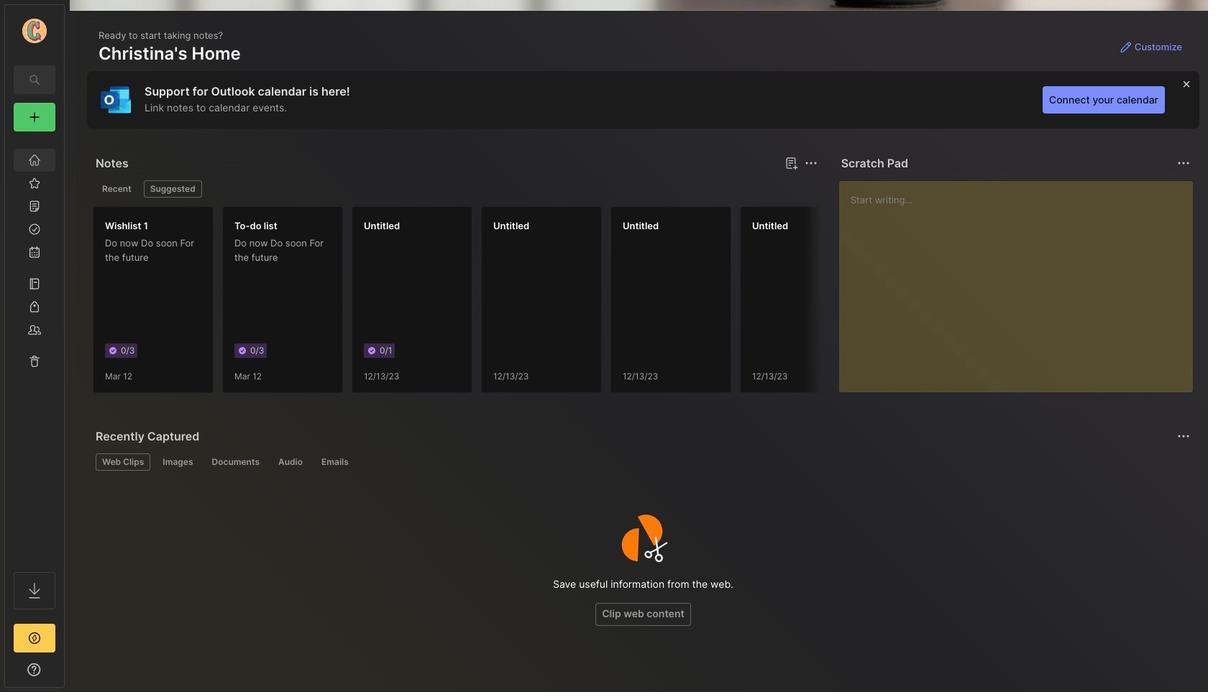 Task type: locate. For each thing, give the bounding box(es) containing it.
1 more actions field from the left
[[801, 153, 821, 173]]

0 vertical spatial tab list
[[96, 181, 815, 198]]

1 horizontal spatial more actions field
[[1174, 153, 1194, 173]]

tab list
[[96, 181, 815, 198], [96, 454, 1188, 471]]

1 vertical spatial tab list
[[96, 454, 1188, 471]]

upgrade image
[[26, 630, 43, 647]]

1 tab list from the top
[[96, 181, 815, 198]]

0 horizontal spatial more actions image
[[803, 155, 820, 172]]

More actions field
[[801, 153, 821, 173], [1174, 153, 1194, 173]]

2 tab list from the top
[[96, 454, 1188, 471]]

click to expand image
[[63, 666, 74, 683]]

WHAT'S NEW field
[[5, 659, 64, 682]]

tree
[[5, 140, 64, 560]]

tab
[[96, 181, 138, 198], [144, 181, 202, 198], [96, 454, 151, 471], [156, 454, 200, 471], [205, 454, 266, 471], [272, 454, 309, 471], [315, 454, 355, 471]]

edit search image
[[26, 71, 43, 88]]

main element
[[0, 0, 69, 693]]

more actions image
[[803, 155, 820, 172], [1175, 155, 1193, 172]]

2 more actions image from the left
[[1175, 155, 1193, 172]]

1 horizontal spatial more actions image
[[1175, 155, 1193, 172]]

row group
[[93, 206, 999, 402]]

0 horizontal spatial more actions field
[[801, 153, 821, 173]]

tree inside main element
[[5, 140, 64, 560]]



Task type: vqa. For each thing, say whether or not it's contained in the screenshot.
the leftmost More actions field
yes



Task type: describe. For each thing, give the bounding box(es) containing it.
home image
[[27, 153, 42, 168]]

Start writing… text field
[[851, 181, 1193, 381]]

Account field
[[5, 17, 64, 45]]

1 more actions image from the left
[[803, 155, 820, 172]]

account image
[[22, 19, 47, 43]]

2 more actions field from the left
[[1174, 153, 1194, 173]]



